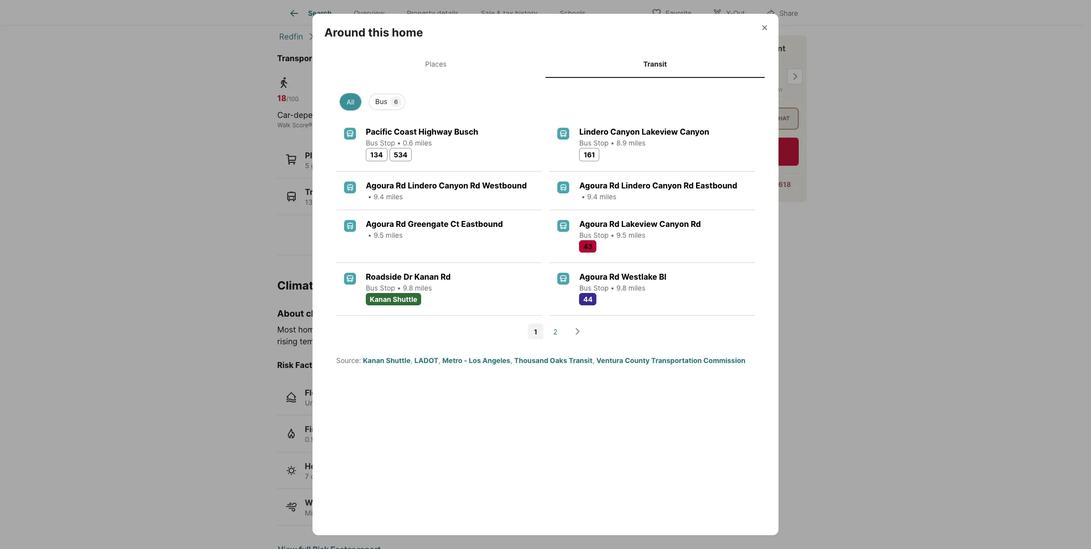 Task type: locate. For each thing, give the bounding box(es) containing it.
minimal
[[361, 388, 391, 398], [359, 499, 390, 508], [305, 509, 330, 518]]

being
[[362, 436, 380, 444]]

stop for pacific coast highway busch
[[380, 139, 395, 147]]

1 , from the left
[[411, 357, 413, 365]]

bus inside lindero canyon lakeview canyon bus stop • 8.9 miles 161
[[580, 139, 592, 147]]

county down property details tab
[[418, 31, 445, 41]]

1 horizontal spatial and
[[460, 325, 474, 335]]

0 vertical spatial places
[[425, 60, 447, 68]]

a
[[698, 43, 703, 53], [684, 180, 688, 189], [389, 436, 393, 444]]

groceries,
[[311, 161, 344, 170]]

tab list containing places
[[325, 50, 767, 78]]

option
[[660, 108, 721, 130]]

property details tab
[[396, 1, 470, 25]]

transportation
[[277, 53, 335, 63], [652, 357, 702, 365]]

- inside the flood factor - minimal unlikely to flood in next 30 years
[[355, 388, 359, 398]]

agoura inside the agoura rd lakeview canyon rd bus stop • 9.5 miles 43
[[580, 219, 608, 229]]

of left severe
[[346, 509, 352, 518]]

0 vertical spatial minimal
[[361, 388, 391, 398]]

next right 'wildfire' on the bottom of page
[[429, 436, 443, 444]]

lakeview inside lindero canyon lakeview canyon bus stop • 8.9 miles 161
[[642, 127, 678, 137]]

rd left westbound
[[470, 181, 481, 191]]

1 bus image from the top
[[558, 128, 570, 140]]

30 inside wind factor - minimal minimal risk of severe winds over next 30 years
[[431, 509, 440, 518]]

next inside fire factor - moderate 0.93% chance of being in a wildfire in next 30 years
[[429, 436, 443, 444]]

1 vertical spatial bus image
[[558, 220, 570, 232]]

1 vertical spatial transit
[[305, 187, 332, 197]]

bus image
[[558, 128, 570, 140], [558, 273, 570, 285]]

0 horizontal spatial 2 button
[[548, 324, 564, 340]]

home up california "link"
[[345, 1, 376, 15]]

2 inside around this home dialog
[[554, 328, 558, 336]]

factor for heat
[[325, 462, 350, 472]]

® inside car-dependent walk score ®
[[308, 121, 312, 129]]

• inside agoura rd westlake bl bus stop • 9.8 miles 44
[[611, 284, 615, 293]]

agoura rd lindero canyon rd eastbound
[[580, 181, 738, 191]]

los right metro
[[469, 357, 481, 365]]

factor right risk
[[296, 361, 320, 370]]

2 down the with
[[670, 66, 681, 88]]

climate inside "most homes have some risk of natural disasters, and may be impacted by climate change due to rising temperatures and sea levels."
[[554, 325, 581, 335]]

share
[[780, 9, 798, 17]]

• down the • 9.4 miles
[[611, 231, 615, 240]]

shuttle down the "levels."
[[386, 357, 411, 365]]

5618
[[774, 180, 791, 189]]

0 vertical spatial 2
[[670, 66, 681, 88]]

lindero left ask
[[622, 181, 651, 191]]

and left may
[[460, 325, 474, 335]]

factor inside fire factor - moderate 0.93% chance of being in a wildfire in next 30 years
[[321, 425, 346, 435]]

stop down roadside
[[380, 284, 395, 293]]

factor inside the flood factor - minimal unlikely to flood in next 30 years
[[328, 388, 353, 398]]

places 5 groceries, 16 restaurants, 22 parks
[[305, 150, 425, 170]]

rd down ask a question link
[[691, 219, 701, 229]]

• inside agoura rd lindero canyon rd westbound • 9.4 miles
[[368, 193, 372, 201]]

tour via video chat list box
[[660, 108, 799, 130]]

1 horizontal spatial 9.8
[[617, 284, 627, 293]]

1 score from the left
[[292, 121, 308, 129]]

around this home down overview tab
[[325, 26, 423, 39]]

this inside heat factor - moderate 7 days above 81° expected this year, 17 days in 30 years
[[395, 473, 407, 481]]

angeles down be
[[483, 357, 511, 365]]

1 horizontal spatial transit
[[569, 357, 593, 365]]

1 vertical spatial tour
[[728, 115, 744, 122]]

1 9.5 from the left
[[374, 231, 384, 240]]

factor right wind
[[327, 499, 352, 508]]

® right bike
[[471, 121, 475, 129]]

0 vertical spatial moderate
[[354, 425, 391, 435]]

ask
[[670, 180, 683, 189]]

0 vertical spatial shuttle
[[393, 296, 418, 304]]

wildfire
[[395, 436, 419, 444]]

around
[[277, 1, 319, 15], [325, 26, 366, 39]]

places for places 5 groceries, 16 restaurants, 22 parks
[[305, 150, 331, 160]]

0 horizontal spatial risk
[[332, 509, 344, 518]]

next right flood
[[367, 399, 382, 407]]

- for fire factor - moderate
[[348, 425, 352, 435]]

agoura rd lakeview canyon rd bus stop • 9.5 miles 43
[[580, 219, 701, 251]]

to left flood
[[333, 399, 339, 407]]

flood
[[341, 399, 358, 407]]

lakeview for canyon
[[642, 127, 678, 137]]

1 vertical spatial of
[[353, 436, 360, 444]]

0 vertical spatial next
[[367, 399, 382, 407]]

lakeview inside the agoura rd lakeview canyon rd bus stop • 9.5 miles 43
[[622, 219, 658, 229]]

none button containing 4
[[753, 56, 793, 98]]

tab list
[[277, 0, 605, 25], [325, 50, 767, 78]]

shuttle inside roadside dr kanan rd bus stop • 9.8 miles kanan shuttle
[[393, 296, 418, 304]]

sale & tax history tab
[[470, 1, 549, 25]]

1 vertical spatial angeles
[[483, 357, 511, 365]]

redfin down search link
[[279, 31, 303, 41]]

bus image for agoura rd westlake bl
[[558, 273, 570, 285]]

1 horizontal spatial to
[[629, 325, 637, 335]]

tour inside 'list box'
[[728, 115, 744, 122]]

1 vertical spatial risks
[[340, 309, 361, 319]]

around up redfin link
[[277, 1, 319, 15]]

bus up 161
[[580, 139, 592, 147]]

0 horizontal spatial score
[[292, 121, 308, 129]]

1 days from the left
[[311, 473, 326, 481]]

- inside heat factor - moderate 7 days above 81° expected this year, 17 days in 30 years
[[352, 462, 356, 472]]

around this home up california
[[277, 1, 376, 15]]

change
[[583, 325, 611, 335]]

2 horizontal spatial of
[[384, 325, 391, 335]]

0 horizontal spatial days
[[311, 473, 326, 481]]

0 horizontal spatial county
[[418, 31, 445, 41]]

2 , from the left
[[439, 357, 441, 365]]

1 horizontal spatial score
[[455, 121, 471, 129]]

bus for roadside dr kanan rd
[[366, 284, 378, 293]]

17
[[427, 473, 434, 481]]

climate up homes
[[306, 309, 338, 319]]

, left thousand
[[511, 357, 513, 365]]

stop down the • 9.4 miles
[[594, 231, 609, 240]]

1 horizontal spatial days
[[436, 473, 451, 481]]

1 vertical spatial and
[[352, 337, 366, 347]]

1 vertical spatial places
[[305, 150, 331, 160]]

1 horizontal spatial ®
[[471, 121, 475, 129]]

0 horizontal spatial tour
[[660, 43, 678, 53]]

1 vertical spatial climate
[[554, 325, 581, 335]]

in right "17"
[[453, 473, 459, 481]]

2 button right 1 button
[[548, 324, 564, 340]]

2 vertical spatial bus image
[[344, 273, 356, 285]]

transit
[[644, 60, 667, 68], [305, 187, 332, 197], [569, 357, 593, 365]]

tour left via
[[728, 115, 744, 122]]

miles inside the agoura rd lakeview canyon rd bus stop • 9.5 miles 43
[[629, 231, 646, 240]]

534,
[[360, 198, 375, 207]]

0 vertical spatial angeles
[[386, 31, 416, 41]]

1 horizontal spatial around
[[325, 26, 366, 39]]

1 vertical spatial home
[[392, 26, 423, 39]]

x-out button
[[704, 2, 754, 22]]

canyon for agoura rd lindero canyon rd eastbound
[[653, 181, 682, 191]]

bus image
[[344, 128, 356, 140], [558, 220, 570, 232], [344, 273, 356, 285]]

2 vertical spatial kanan
[[363, 357, 385, 365]]

this inside dialog
[[368, 26, 389, 39]]

list box
[[332, 90, 759, 110]]

oaks
[[550, 357, 567, 365]]

tour for tour via video chat
[[728, 115, 744, 122]]

0 vertical spatial a
[[698, 43, 703, 53]]

kanan right dr
[[415, 272, 439, 282]]

2 button
[[666, 56, 706, 98], [548, 324, 564, 340]]

1 horizontal spatial los
[[469, 357, 481, 365]]

places inside the places 5 groceries, 16 restaurants, 22 parks
[[305, 150, 331, 160]]

tour for tour with a redfin premier agent
[[660, 43, 678, 53]]

bus inside agoura rd westlake bl bus stop • 9.8 miles 44
[[580, 284, 592, 293]]

0 vertical spatial eastbound
[[696, 181, 738, 191]]

years inside the flood factor - minimal unlikely to flood in next 30 years
[[394, 399, 412, 407]]

home
[[345, 1, 376, 15], [392, 26, 423, 39]]

transportation left commission
[[652, 357, 702, 365]]

0 horizontal spatial transportation
[[277, 53, 335, 63]]

2 score from the left
[[455, 121, 471, 129]]

miles inside roadside dr kanan rd bus stop • 9.8 miles kanan shuttle
[[415, 284, 432, 293]]

in right being
[[382, 436, 387, 444]]

to
[[629, 325, 637, 335], [333, 399, 339, 407]]

share button
[[758, 2, 807, 22]]

agoura rd greengate ct eastbound • 9.5 miles
[[366, 219, 503, 240]]

agoura inside agoura rd lindero canyon rd westbound • 9.4 miles
[[366, 181, 394, 191]]

1 vertical spatial transportation
[[652, 357, 702, 365]]

• left 8.9
[[611, 139, 615, 147]]

factor for flood
[[328, 388, 353, 398]]

9.5 down the 72
[[374, 231, 384, 240]]

bus inside pacific coast highway busch bus stop • 0.6 miles
[[366, 139, 378, 147]]

• down roadside
[[397, 284, 401, 293]]

winds
[[378, 509, 397, 518]]

0 horizontal spatial a
[[389, 436, 393, 444]]

2 horizontal spatial this
[[395, 473, 407, 481]]

over
[[399, 509, 413, 518]]

factor inside wind factor - minimal minimal risk of severe winds over next 30 years
[[327, 499, 352, 508]]

0 vertical spatial to
[[629, 325, 637, 335]]

30 up fire factor - moderate 0.93% chance of being in a wildfire in next 30 years at bottom
[[384, 399, 392, 407]]

1 horizontal spatial 9.5
[[617, 231, 627, 240]]

places right bluewater
[[425, 60, 447, 68]]

0 vertical spatial transportation
[[277, 53, 335, 63]]

1 horizontal spatial 9.4
[[587, 193, 598, 201]]

transit inside transit tab
[[644, 60, 667, 68]]

bus image for roadside dr kanan rd
[[344, 273, 356, 285]]

1 vertical spatial kanan
[[370, 296, 391, 304]]

• up due
[[611, 284, 615, 293]]

None button
[[753, 56, 793, 98]]

1
[[534, 328, 538, 336]]

0 horizontal spatial eastbound
[[461, 219, 503, 229]]

0 horizontal spatial climate
[[306, 309, 338, 319]]

rd left the greengate
[[396, 219, 406, 229]]

minimal down wind
[[305, 509, 330, 518]]

44,
[[348, 198, 358, 207]]

bluewater
[[382, 53, 422, 63]]

los
[[370, 31, 383, 41], [469, 357, 481, 365]]

of left being
[[353, 436, 360, 444]]

score right bike
[[455, 121, 471, 129]]

1 horizontal spatial this
[[368, 26, 389, 39]]

- right metro
[[464, 357, 467, 365]]

3 button
[[710, 55, 749, 98]]

0 horizontal spatial lindero
[[408, 181, 437, 191]]

stop
[[380, 139, 395, 147], [594, 139, 609, 147], [594, 231, 609, 240], [380, 284, 395, 293], [594, 284, 609, 293]]

next right over
[[415, 509, 429, 518]]

1 ® from the left
[[308, 121, 312, 129]]

factor up above at the left of the page
[[325, 462, 350, 472]]

1 vertical spatial county
[[625, 357, 650, 365]]

roadside dr kanan rd bus stop • 9.8 miles kanan shuttle
[[366, 272, 451, 304]]

climate right by at bottom
[[554, 325, 581, 335]]

1 horizontal spatial redfin
[[705, 43, 730, 53]]

18 /100
[[277, 93, 299, 103]]

0 horizontal spatial this
[[321, 1, 342, 15]]

severe
[[354, 509, 376, 518]]

miles
[[415, 139, 432, 147], [629, 139, 646, 147], [386, 193, 403, 201], [600, 193, 617, 201], [386, 231, 403, 240], [629, 231, 646, 240], [415, 284, 432, 293], [629, 284, 646, 293]]

miles inside agoura rd greengate ct eastbound • 9.5 miles
[[386, 231, 403, 240]]

0 vertical spatial tab list
[[277, 0, 605, 25]]

agoura up 43
[[580, 219, 608, 229]]

bus inside the agoura rd lakeview canyon rd bus stop • 9.5 miles 43
[[580, 231, 592, 240]]

1 horizontal spatial of
[[353, 436, 360, 444]]

, left ventura
[[593, 357, 595, 365]]

due
[[613, 325, 627, 335]]

wind
[[305, 499, 325, 508]]

around this home dialog
[[313, 14, 779, 536]]

places inside tab
[[425, 60, 447, 68]]

0 vertical spatial tour
[[660, 43, 678, 53]]

• inside lindero canyon lakeview canyon bus stop • 8.9 miles 161
[[611, 139, 615, 147]]

question
[[690, 180, 720, 189]]

parks
[[406, 161, 425, 170]]

/100
[[287, 95, 299, 103]]

agoura rd westlake bl bus stop • 9.8 miles 44
[[580, 272, 667, 304]]

county right ventura
[[625, 357, 650, 365]]

agoura up the 72
[[366, 181, 394, 191]]

stop up 161
[[594, 139, 609, 147]]

- up severe
[[354, 499, 358, 508]]

• inside the agoura rd lakeview canyon rd bus stop • 9.5 miles 43
[[611, 231, 615, 240]]

redfin
[[279, 31, 303, 41], [705, 43, 730, 53]]

0 vertical spatial transit
[[644, 60, 667, 68]]

westlake
[[622, 272, 658, 282]]

eastbound inside agoura rd greengate ct eastbound • 9.5 miles
[[461, 219, 503, 229]]

angeles up bluewater
[[386, 31, 416, 41]]

1 horizontal spatial lindero
[[580, 127, 609, 137]]

transit for transit
[[644, 60, 667, 68]]

lindero up 161
[[580, 127, 609, 137]]

minimal down the kanan shuttle link
[[361, 388, 391, 398]]

fire factor - moderate 0.93% chance of being in a wildfire in next 30 years
[[305, 425, 473, 444]]

2 bus image from the top
[[558, 273, 570, 285]]

canyon
[[611, 127, 640, 137], [680, 127, 710, 137], [439, 181, 469, 191], [653, 181, 682, 191], [660, 219, 689, 229]]

places up groceries,
[[305, 150, 331, 160]]

9.8
[[403, 284, 413, 293], [617, 284, 627, 293]]

0 vertical spatial risks
[[323, 279, 350, 293]]

moderate inside fire factor - moderate 0.93% chance of being in a wildfire in next 30 years
[[354, 425, 391, 435]]

next
[[367, 399, 382, 407], [429, 436, 443, 444], [415, 509, 429, 518]]

transit inside transit 134, 161, 43, 44, 534, 72
[[305, 187, 332, 197]]

9.8 inside roadside dr kanan rd bus stop • 9.8 miles kanan shuttle
[[403, 284, 413, 293]]

california
[[319, 31, 354, 41]]

• inside pacific coast highway busch bus stop • 0.6 miles
[[397, 139, 401, 147]]

• inside roadside dr kanan rd bus stop • 9.8 miles kanan shuttle
[[397, 284, 401, 293]]

eastbound right ask
[[696, 181, 738, 191]]

0 horizontal spatial places
[[305, 150, 331, 160]]

0 horizontal spatial ®
[[308, 121, 312, 129]]

1 vertical spatial next
[[429, 436, 443, 444]]

2 9.4 from the left
[[587, 193, 598, 201]]

1 horizontal spatial eastbound
[[696, 181, 738, 191]]

bl
[[659, 272, 667, 282]]

9.8 for rd
[[617, 284, 627, 293]]

redfin up 3
[[705, 43, 730, 53]]

bus inside roadside dr kanan rd bus stop • 9.8 miles kanan shuttle
[[366, 284, 378, 293]]

around inside dialog
[[325, 26, 366, 39]]

risks up some
[[340, 309, 361, 319]]

canyon inside the agoura rd lakeview canyon rd bus stop • 9.5 miles 43
[[660, 219, 689, 229]]

tab list containing search
[[277, 0, 605, 25]]

risk left severe
[[332, 509, 344, 518]]

angeles
[[386, 31, 416, 41], [483, 357, 511, 365]]

0 horizontal spatial of
[[346, 509, 352, 518]]

fire
[[305, 425, 320, 435]]

1 vertical spatial shuttle
[[386, 357, 411, 365]]

canyon inside agoura rd lindero canyon rd westbound • 9.4 miles
[[439, 181, 469, 191]]

0 vertical spatial this
[[321, 1, 342, 15]]

homes
[[298, 325, 323, 335]]

of for moderate
[[353, 436, 360, 444]]

bus up 43
[[580, 231, 592, 240]]

in
[[360, 399, 365, 407], [382, 436, 387, 444], [421, 436, 427, 444], [453, 473, 459, 481]]

around up near
[[325, 26, 366, 39]]

around this home inside dialog
[[325, 26, 423, 39]]

rd up the • 9.4 miles
[[610, 181, 620, 191]]

factor for fire
[[321, 425, 346, 435]]

1 9.8 from the left
[[403, 284, 413, 293]]

kanan down sea
[[363, 357, 385, 365]]

score right walk
[[292, 121, 308, 129]]

1 vertical spatial to
[[333, 399, 339, 407]]

134
[[370, 151, 383, 159]]

2
[[670, 66, 681, 88], [554, 328, 558, 336]]

risks
[[323, 279, 350, 293], [340, 309, 361, 319]]

- up 81°
[[352, 462, 356, 472]]

bike score ®
[[441, 121, 475, 129]]

bus image for lindero canyon lakeview canyon
[[558, 128, 570, 140]]

agoura inside agoura rd westlake bl bus stop • 9.8 miles 44
[[580, 272, 608, 282]]

30 right "17"
[[461, 473, 470, 481]]

years inside heat factor - moderate 7 days above 81° expected this year, 17 days in 30 years
[[472, 473, 490, 481]]

lindero down parks on the top
[[408, 181, 437, 191]]

1 vertical spatial eastbound
[[461, 219, 503, 229]]

of
[[384, 325, 391, 335], [353, 436, 360, 444], [346, 509, 352, 518]]

eastbound right ct
[[461, 219, 503, 229]]

transportation inside around this home dialog
[[652, 357, 702, 365]]

commission
[[704, 357, 746, 365]]

1 horizontal spatial risk
[[368, 325, 381, 335]]

stop inside roadside dr kanan rd bus stop • 9.8 miles kanan shuttle
[[380, 284, 395, 293]]

3 , from the left
[[511, 357, 513, 365]]

• inside agoura rd greengate ct eastbound • 9.5 miles
[[368, 231, 372, 240]]

2 vertical spatial a
[[389, 436, 393, 444]]

0 horizontal spatial transit
[[305, 187, 332, 197]]

agoura up the • 9.4 miles
[[580, 181, 608, 191]]

about climate risks
[[277, 309, 361, 319]]

bus up 134
[[366, 139, 378, 147]]

30
[[384, 399, 392, 407], [445, 436, 454, 444], [461, 473, 470, 481], [431, 509, 440, 518]]

minimal for flood factor - minimal
[[361, 388, 391, 398]]

1 vertical spatial moderate
[[357, 462, 395, 472]]

moderate
[[354, 425, 391, 435], [357, 462, 395, 472]]

0 vertical spatial bus image
[[344, 128, 356, 140]]

schools tab
[[549, 1, 597, 25]]

- for heat factor - moderate
[[352, 462, 356, 472]]

minimal inside the flood factor - minimal unlikely to flood in next 30 years
[[361, 388, 391, 398]]

0 horizontal spatial and
[[352, 337, 366, 347]]

stop inside pacific coast highway busch bus stop • 0.6 miles
[[380, 139, 395, 147]]

restaurants,
[[355, 161, 394, 170]]

1 horizontal spatial angeles
[[483, 357, 511, 365]]

1 horizontal spatial home
[[392, 26, 423, 39]]

x-
[[727, 9, 734, 17]]

rd right dr
[[441, 272, 451, 282]]

this
[[321, 1, 342, 15], [368, 26, 389, 39], [395, 473, 407, 481]]

lindero
[[580, 127, 609, 137], [408, 181, 437, 191], [622, 181, 651, 191]]

days down the heat
[[311, 473, 326, 481]]

moderate inside heat factor - moderate 7 days above 81° expected this year, 17 days in 30 years
[[357, 462, 395, 472]]

this up california
[[321, 1, 342, 15]]

1 vertical spatial bus image
[[558, 273, 570, 285]]

2 9.5 from the left
[[617, 231, 627, 240]]

bus left 6
[[375, 97, 388, 106]]

9.4 right 44,
[[374, 193, 384, 201]]

0 horizontal spatial redfin
[[279, 31, 303, 41]]

9.8 inside agoura rd westlake bl bus stop • 9.8 miles 44
[[617, 284, 627, 293]]

2 button down the with
[[666, 56, 706, 98]]

0 horizontal spatial los
[[370, 31, 383, 41]]

lindero canyon lakeview canyon bus stop • 8.9 miles 161
[[580, 127, 710, 159]]

county inside around this home dialog
[[625, 357, 650, 365]]

list box containing bus
[[332, 90, 759, 110]]

2 9.8 from the left
[[617, 284, 627, 293]]

stop inside agoura rd westlake bl bus stop • 9.8 miles 44
[[594, 284, 609, 293]]

lindero for agoura rd lindero canyon rd westbound • 9.4 miles
[[408, 181, 437, 191]]

2 vertical spatial minimal
[[305, 509, 330, 518]]

0 vertical spatial county
[[418, 31, 445, 41]]

sale & tax history
[[481, 9, 538, 17]]

of up the "levels."
[[384, 325, 391, 335]]

to inside the flood factor - minimal unlikely to flood in next 30 years
[[333, 399, 339, 407]]

1 horizontal spatial climate
[[554, 325, 581, 335]]

(424) 297-5618
[[737, 180, 791, 189]]

&
[[497, 9, 501, 17]]

1 9.4 from the left
[[374, 193, 384, 201]]

rd inside agoura rd westlake bl bus stop • 9.8 miles 44
[[610, 272, 620, 282]]

stop inside lindero canyon lakeview canyon bus stop • 8.9 miles 161
[[594, 139, 609, 147]]

0 horizontal spatial 9.4
[[374, 193, 384, 201]]

agoura up 44
[[580, 272, 608, 282]]

a right ask
[[684, 180, 688, 189]]

flood
[[305, 388, 327, 398]]

agoura inside agoura rd greengate ct eastbound • 9.5 miles
[[366, 219, 394, 229]]

0 vertical spatial risk
[[368, 325, 381, 335]]

0 horizontal spatial home
[[345, 1, 376, 15]]

stop up change
[[594, 284, 609, 293]]

- up chance
[[348, 425, 352, 435]]

minimal up severe
[[359, 499, 390, 508]]

this left year,
[[395, 473, 407, 481]]

bus
[[375, 97, 388, 106], [366, 139, 378, 147], [580, 139, 592, 147], [580, 231, 592, 240], [366, 284, 378, 293], [580, 284, 592, 293]]

redfin link
[[279, 31, 303, 41]]

this down overview tab
[[368, 26, 389, 39]]

30 inside fire factor - moderate 0.93% chance of being in a wildfire in next 30 years
[[445, 436, 454, 444]]

1 vertical spatial lakeview
[[622, 219, 658, 229]]

2 horizontal spatial transit
[[644, 60, 667, 68]]

of inside wind factor - minimal minimal risk of severe winds over next 30 years
[[346, 509, 352, 518]]

of inside fire factor - moderate 0.93% chance of being in a wildfire in next 30 years
[[353, 436, 360, 444]]

ct
[[451, 219, 460, 229]]

1 vertical spatial around
[[325, 26, 366, 39]]

- inside wind factor - minimal minimal risk of severe winds over next 30 years
[[354, 499, 358, 508]]

roadside
[[366, 272, 402, 282]]

angeles inside around this home dialog
[[483, 357, 511, 365]]

car-dependent walk score ®
[[277, 110, 334, 129]]

eastbound
[[696, 181, 738, 191], [461, 219, 503, 229]]

• down 534,
[[368, 231, 372, 240]]

rd inside agoura rd greengate ct eastbound • 9.5 miles
[[396, 219, 406, 229]]

around this home
[[277, 1, 376, 15], [325, 26, 423, 39]]

7
[[305, 473, 309, 481]]

1 horizontal spatial places
[[425, 60, 447, 68]]

stop down pacific
[[380, 139, 395, 147]]

factor inside heat factor - moderate 7 days above 81° expected this year, 17 days in 30 years
[[325, 462, 350, 472]]

- up flood
[[355, 388, 359, 398]]

2 ® from the left
[[471, 121, 475, 129]]

lindero inside agoura rd lindero canyon rd westbound • 9.4 miles
[[408, 181, 437, 191]]

search
[[308, 9, 332, 17]]

1 vertical spatial los
[[469, 357, 481, 365]]

0 vertical spatial of
[[384, 325, 391, 335]]

9.8 down dr
[[403, 284, 413, 293]]

a right the with
[[698, 43, 703, 53]]

4
[[757, 66, 769, 88]]

2 vertical spatial this
[[395, 473, 407, 481]]

- inside fire factor - moderate 0.93% chance of being in a wildfire in next 30 years
[[348, 425, 352, 435]]

1 horizontal spatial 2 button
[[666, 56, 706, 98]]

places for places
[[425, 60, 447, 68]]

bus up 44
[[580, 284, 592, 293]]

agoura for agoura rd lindero canyon rd eastbound
[[580, 181, 608, 191]]

in right flood
[[360, 399, 365, 407]]

bus down roadside
[[366, 284, 378, 293]]

, left ladot link
[[411, 357, 413, 365]]



Task type: describe. For each thing, give the bounding box(es) containing it.
bus for agoura rd westlake bl
[[580, 284, 592, 293]]

property details
[[407, 9, 459, 17]]

los angeles county
[[370, 31, 445, 41]]

unlikely
[[305, 399, 331, 407]]

agoura rd lindero canyon rd westbound • 9.4 miles
[[366, 181, 527, 201]]

highway
[[419, 127, 453, 137]]

canyon for agoura rd lakeview canyon rd bus stop • 9.5 miles 43
[[660, 219, 689, 229]]

some
[[346, 325, 366, 335]]

pacific
[[366, 127, 392, 137]]

stop for lindero canyon lakeview canyon
[[594, 139, 609, 147]]

los angeles county link
[[370, 31, 445, 41]]

30 inside heat factor - moderate 7 days above 81° expected this year, 17 days in 30 years
[[461, 473, 470, 481]]

- for flood factor - minimal
[[355, 388, 359, 398]]

0 vertical spatial kanan
[[415, 272, 439, 282]]

agoura for agoura rd lindero canyon rd westbound • 9.4 miles
[[366, 181, 394, 191]]

kanan shuttle link
[[363, 357, 411, 365]]

expected
[[363, 473, 393, 481]]

be
[[494, 325, 503, 335]]

greengate
[[408, 219, 449, 229]]

coast
[[394, 127, 417, 137]]

44
[[584, 296, 593, 304]]

in inside the flood factor - minimal unlikely to flood in next 30 years
[[360, 399, 365, 407]]

metro
[[443, 357, 463, 365]]

ventura
[[597, 357, 624, 365]]

pacific coast highway busch bus stop • 0.6 miles
[[366, 127, 479, 147]]

minimal for wind factor - minimal
[[359, 499, 390, 508]]

161,
[[321, 198, 333, 207]]

canyon for lindero canyon lakeview canyon bus stop • 8.9 miles 161
[[680, 127, 710, 137]]

- inside around this home dialog
[[464, 357, 467, 365]]

0.6
[[403, 139, 413, 147]]

factor for wind
[[327, 499, 352, 508]]

years inside fire factor - moderate 0.93% chance of being in a wildfire in next 30 years
[[455, 436, 473, 444]]

534
[[394, 151, 408, 159]]

factor for risk
[[296, 361, 320, 370]]

9.8 for dr
[[403, 284, 413, 293]]

2 horizontal spatial a
[[698, 43, 703, 53]]

tour with a redfin premier agent
[[660, 43, 786, 53]]

risk inside wind factor - minimal minimal risk of severe winds over next 30 years
[[332, 509, 344, 518]]

134,
[[305, 198, 319, 207]]

stop inside the agoura rd lakeview canyon rd bus stop • 9.5 miles 43
[[594, 231, 609, 240]]

search link
[[288, 7, 332, 19]]

premier
[[732, 43, 762, 53]]

around this home element
[[325, 14, 435, 40]]

1 vertical spatial a
[[684, 180, 688, 189]]

transit for transit 134, 161, 43, 44, 534, 72
[[305, 187, 332, 197]]

near
[[337, 53, 354, 63]]

miles inside lindero canyon lakeview canyon bus stop • 8.9 miles 161
[[629, 139, 646, 147]]

source:
[[336, 357, 361, 365]]

chat
[[775, 115, 790, 122]]

tour via video chat
[[728, 115, 790, 122]]

(424) 297-5618 link
[[737, 180, 791, 189]]

bus image for pacific coast highway busch
[[344, 128, 356, 140]]

lindero for agoura rd lindero canyon rd eastbound
[[622, 181, 651, 191]]

4 saturday
[[757, 66, 784, 93]]

0 vertical spatial home
[[345, 1, 376, 15]]

source: kanan shuttle , ladot , metro - los angeles , thousand oaks transit , ventura county transportation commission
[[336, 357, 746, 365]]

sea
[[368, 337, 382, 347]]

with
[[680, 43, 697, 53]]

miles inside agoura rd lindero canyon rd westbound • 9.4 miles
[[386, 193, 403, 201]]

2 button inside around this home dialog
[[548, 324, 564, 340]]

in inside heat factor - moderate 7 days above 81° expected this year, 17 days in 30 years
[[453, 473, 459, 481]]

walk
[[277, 121, 291, 129]]

next inside the flood factor - minimal unlikely to flood in next 30 years
[[367, 399, 382, 407]]

3
[[714, 66, 725, 88]]

161
[[584, 151, 595, 159]]

18
[[277, 93, 287, 103]]

metro - los angeles link
[[443, 357, 511, 365]]

rd inside roadside dr kanan rd bus stop • 9.8 miles kanan shuttle
[[441, 272, 451, 282]]

list box inside around this home dialog
[[332, 90, 759, 110]]

risk
[[277, 361, 294, 370]]

stop for roadside dr kanan rd
[[380, 284, 395, 293]]

places tab
[[327, 52, 546, 76]]

moderate for heat factor - moderate
[[357, 462, 395, 472]]

of inside "most homes have some risk of natural disasters, and may be impacted by climate change due to rising temperatures and sea levels."
[[384, 325, 391, 335]]

impacted
[[506, 325, 540, 335]]

29351
[[356, 53, 381, 63]]

2 days from the left
[[436, 473, 451, 481]]

history
[[515, 9, 538, 17]]

rd down 22
[[396, 181, 406, 191]]

next image
[[787, 69, 803, 85]]

in right 'wildfire' on the bottom of page
[[421, 436, 427, 444]]

agoura for agoura rd greengate ct eastbound • 9.5 miles
[[366, 219, 394, 229]]

tab list inside around this home dialog
[[325, 50, 767, 78]]

moderate for fire factor - moderate
[[354, 425, 391, 435]]

9.5 inside agoura rd greengate ct eastbound • 9.5 miles
[[374, 231, 384, 240]]

climate
[[277, 279, 320, 293]]

car-
[[277, 110, 294, 120]]

ladot link
[[415, 357, 439, 365]]

details
[[437, 9, 459, 17]]

6
[[394, 98, 398, 106]]

9.4 inside agoura rd lindero canyon rd westbound • 9.4 miles
[[374, 193, 384, 201]]

out
[[734, 9, 745, 17]]

ventura county transportation commission link
[[597, 357, 746, 365]]

stop for agoura rd westlake bl
[[594, 284, 609, 293]]

0 vertical spatial los
[[370, 31, 383, 41]]

0 vertical spatial around this home
[[277, 1, 376, 15]]

dr
[[404, 272, 413, 282]]

0 horizontal spatial angeles
[[386, 31, 416, 41]]

levels.
[[384, 337, 407, 347]]

transit tab
[[546, 52, 765, 76]]

0 horizontal spatial around
[[277, 1, 319, 15]]

30 inside the flood factor - minimal unlikely to flood in next 30 years
[[384, 399, 392, 407]]

canyon for agoura rd lindero canyon rd westbound • 9.4 miles
[[439, 181, 469, 191]]

risk inside "most homes have some risk of natural disasters, and may be impacted by climate change due to rising temperatures and sea levels."
[[368, 325, 381, 335]]

rd right bluewater
[[424, 53, 434, 63]]

dependent
[[294, 110, 334, 120]]

1 horizontal spatial 2
[[670, 66, 681, 88]]

agoura for agoura rd westlake bl bus stop • 9.8 miles 44
[[580, 272, 608, 282]]

rd down the • 9.4 miles
[[610, 219, 620, 229]]

lakeview for rd
[[622, 219, 658, 229]]

9.5 inside the agoura rd lakeview canyon rd bus stop • 9.5 miles 43
[[617, 231, 627, 240]]

ladot
[[415, 357, 439, 365]]

miles inside agoura rd westlake bl bus stop • 9.8 miles 44
[[629, 284, 646, 293]]

schools
[[560, 9, 586, 17]]

ask a question
[[670, 180, 720, 189]]

a inside fire factor - moderate 0.93% chance of being in a wildfire in next 30 years
[[389, 436, 393, 444]]

rd right ask
[[684, 181, 694, 191]]

all
[[347, 98, 355, 106]]

72
[[377, 198, 385, 207]]

climate risks
[[277, 279, 350, 293]]

miles inside pacific coast highway busch bus stop • 0.6 miles
[[415, 139, 432, 147]]

sale
[[481, 9, 495, 17]]

most
[[277, 325, 296, 335]]

los inside around this home dialog
[[469, 357, 481, 365]]

81°
[[350, 473, 361, 481]]

2 vertical spatial transit
[[569, 357, 593, 365]]

via
[[745, 115, 755, 122]]

bus for lindero canyon lakeview canyon
[[580, 139, 592, 147]]

by
[[543, 325, 552, 335]]

0 vertical spatial redfin
[[279, 31, 303, 41]]

flood factor - minimal unlikely to flood in next 30 years
[[305, 388, 412, 407]]

overview
[[354, 9, 385, 17]]

• 9.4 miles
[[582, 193, 617, 201]]

overview tab
[[343, 1, 396, 25]]

297-
[[758, 180, 774, 189]]

most homes have some risk of natural disasters, and may be impacted by climate change due to rising temperatures and sea levels.
[[277, 325, 637, 347]]

score inside car-dependent walk score ®
[[292, 121, 308, 129]]

0.93%
[[305, 436, 325, 444]]

bus image for agoura rd lakeview canyon rd
[[558, 220, 570, 232]]

temperatures
[[300, 337, 350, 347]]

0 vertical spatial and
[[460, 325, 474, 335]]

rising
[[277, 337, 298, 347]]

years inside wind factor - minimal minimal risk of severe winds over next 30 years
[[442, 509, 460, 518]]

bus for pacific coast highway busch
[[366, 139, 378, 147]]

natural
[[393, 325, 419, 335]]

have
[[326, 325, 343, 335]]

above
[[328, 473, 348, 481]]

of for minimal
[[346, 509, 352, 518]]

to inside "most homes have some risk of natural disasters, and may be impacted by climate change due to rising temperatures and sea levels."
[[629, 325, 637, 335]]

next inside wind factor - minimal minimal risk of severe winds over next 30 years
[[415, 509, 429, 518]]

home inside dialog
[[392, 26, 423, 39]]

1 vertical spatial redfin
[[705, 43, 730, 53]]

lindero inside lindero canyon lakeview canyon bus stop • 8.9 miles 161
[[580, 127, 609, 137]]

4 , from the left
[[593, 357, 595, 365]]

x-out
[[727, 9, 745, 17]]

0 vertical spatial climate
[[306, 309, 338, 319]]

agoura for agoura rd lakeview canyon rd bus stop • 9.5 miles 43
[[580, 219, 608, 229]]

- for wind factor - minimal
[[354, 499, 358, 508]]

• down 161
[[582, 193, 585, 201]]



Task type: vqa. For each thing, say whether or not it's contained in the screenshot.
the price
no



